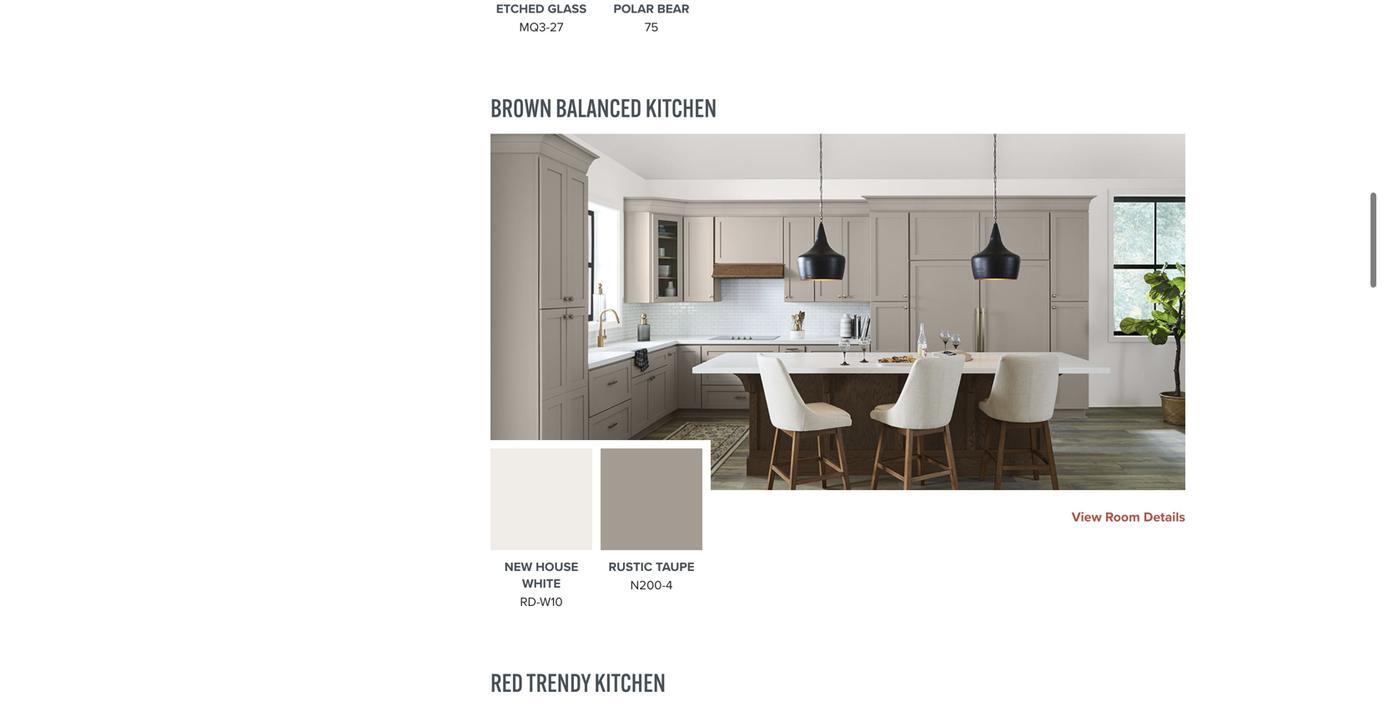 Task type: describe. For each thing, give the bounding box(es) containing it.
view room details
[[1072, 508, 1186, 528]]

trendy
[[527, 668, 591, 699]]

kitchen for brown balanced kitchen
[[646, 92, 717, 123]]

n200-
[[631, 577, 666, 595]]

details
[[1144, 508, 1186, 528]]

w10
[[540, 594, 563, 612]]

75
[[645, 18, 659, 36]]

red
[[491, 668, 523, 699]]

brown balanced kitchen
[[491, 92, 717, 123]]

4
[[666, 577, 673, 595]]

new
[[505, 558, 533, 577]]

new house white rd-w10
[[505, 558, 579, 612]]

room
[[1106, 508, 1141, 528]]



Task type: vqa. For each thing, say whether or not it's contained in the screenshot.
View
yes



Task type: locate. For each thing, give the bounding box(es) containing it.
white
[[522, 575, 561, 594]]

rd-
[[520, 594, 540, 612]]

mq3-
[[520, 18, 550, 36]]

brown
[[491, 92, 552, 123]]

1 vertical spatial kitchen
[[595, 668, 666, 699]]

mq3-27
[[520, 18, 564, 36]]

kitchen
[[646, 92, 717, 123], [595, 668, 666, 699]]

balanced
[[556, 92, 642, 123]]

view
[[1072, 508, 1102, 528]]

rustic taupe n200-4
[[609, 558, 695, 595]]

view room details link
[[1072, 508, 1186, 528]]

kitchen for red trendy kitchen
[[595, 668, 666, 699]]

red trendy kitchen
[[491, 668, 666, 699]]

kitchen right balanced
[[646, 92, 717, 123]]

0 vertical spatial kitchen
[[646, 92, 717, 123]]

rustic
[[609, 558, 653, 577]]

house
[[536, 558, 579, 577]]

kitchen right trendy
[[595, 668, 666, 699]]

taupe
[[656, 558, 695, 577]]

brown classic relaxed & serene kitchen image
[[491, 134, 1186, 491]]

27
[[550, 18, 564, 36]]



